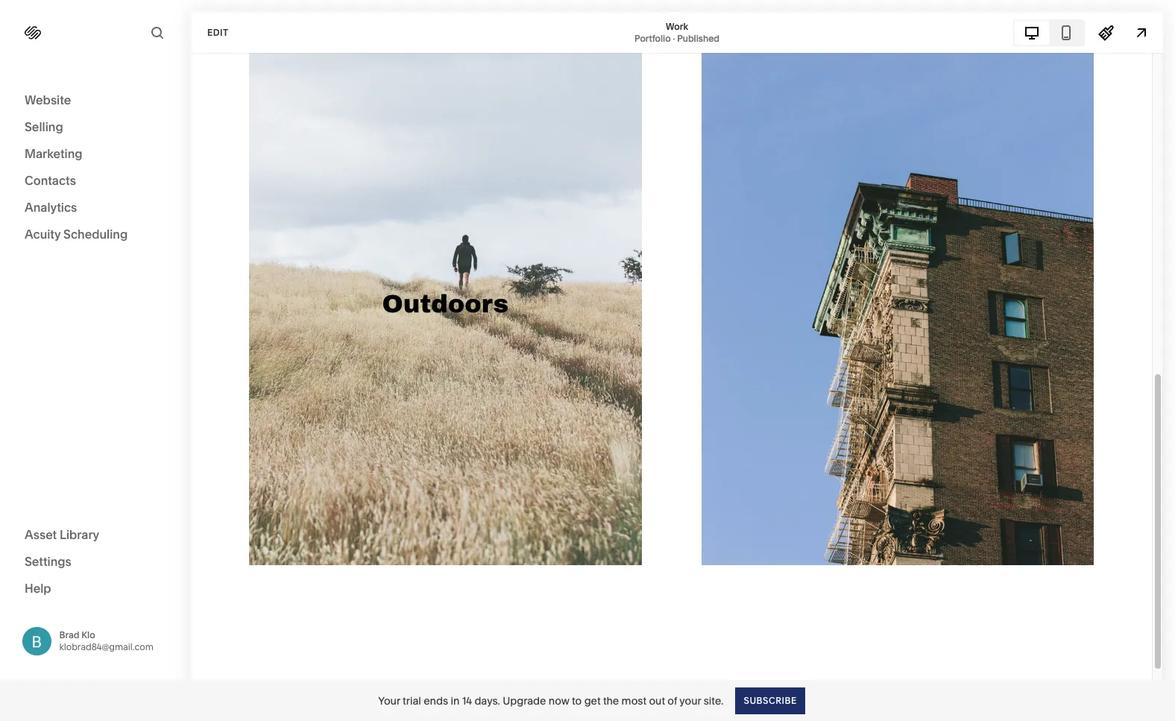Task type: vqa. For each thing, say whether or not it's contained in the screenshot.
control
no



Task type: locate. For each thing, give the bounding box(es) containing it.
most
[[622, 694, 647, 708]]

selling
[[25, 119, 63, 134]]

marketing link
[[25, 145, 166, 163]]

ends
[[424, 694, 448, 708]]

analytics link
[[25, 199, 166, 217]]

settings link
[[25, 553, 166, 571]]

subscribe
[[744, 695, 797, 706]]

work
[[666, 21, 689, 32]]

out
[[649, 694, 665, 708]]

work portfolio · published
[[635, 21, 720, 44]]

in
[[451, 694, 460, 708]]

edit
[[207, 26, 229, 38]]

asset library link
[[25, 526, 166, 544]]

trial
[[403, 694, 421, 708]]

get
[[585, 694, 601, 708]]

library
[[60, 527, 99, 542]]

acuity scheduling
[[25, 227, 128, 242]]

settings
[[25, 554, 72, 569]]

your trial ends in 14 days. upgrade now to get the most out of your site.
[[378, 694, 724, 708]]

portfolio
[[635, 32, 671, 44]]

analytics
[[25, 200, 77, 215]]

site.
[[704, 694, 724, 708]]

selling link
[[25, 119, 166, 137]]

tab list
[[1015, 21, 1084, 44]]

contacts link
[[25, 172, 166, 190]]

of
[[668, 694, 678, 708]]

·
[[673, 32, 675, 44]]

upgrade
[[503, 694, 546, 708]]

asset
[[25, 527, 57, 542]]

contacts
[[25, 173, 76, 188]]

days.
[[475, 694, 500, 708]]

to
[[572, 694, 582, 708]]

marketing
[[25, 146, 82, 161]]



Task type: describe. For each thing, give the bounding box(es) containing it.
now
[[549, 694, 570, 708]]

asset library
[[25, 527, 99, 542]]

website
[[25, 93, 71, 107]]

the
[[603, 694, 619, 708]]

acuity
[[25, 227, 61, 242]]

help
[[25, 581, 51, 596]]

brad klo klobrad84@gmail.com
[[59, 629, 154, 653]]

edit button
[[198, 19, 238, 46]]

klobrad84@gmail.com
[[59, 641, 154, 653]]

your
[[680, 694, 702, 708]]

website link
[[25, 92, 166, 110]]

klo
[[81, 629, 95, 641]]

help link
[[25, 580, 51, 596]]

subscribe button
[[736, 687, 806, 714]]

14
[[462, 694, 472, 708]]

acuity scheduling link
[[25, 226, 166, 244]]

your
[[378, 694, 400, 708]]

published
[[677, 32, 720, 44]]

brad
[[59, 629, 79, 641]]

scheduling
[[63, 227, 128, 242]]



